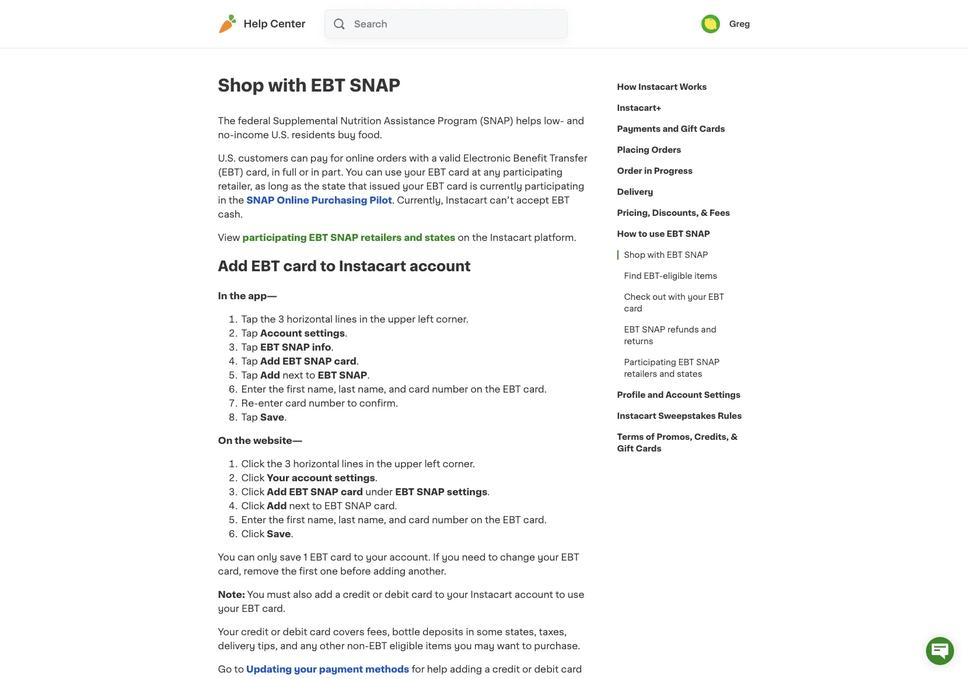 Task type: vqa. For each thing, say whether or not it's contained in the screenshot.
issued
yes



Task type: locate. For each thing, give the bounding box(es) containing it.
the federal supplemental nutrition assistance program (snap) helps low- and no-income u.s. residents buy food.
[[218, 116, 585, 140]]

0 vertical spatial left
[[418, 315, 434, 324]]

1 enter from the top
[[241, 385, 266, 394]]

1 horizontal spatial can
[[291, 154, 308, 163]]

and inside your credit or debit card covers fees, bottle deposits in some states, taxes, delivery tips, and any other non-ebt eligible items you may want to purchase.
[[280, 642, 298, 651]]

adding inside you can only save 1 ebt card to your account. if you need to change your ebt card, remove the first one before adding another.
[[374, 567, 406, 576]]

any left the other
[[300, 642, 317, 651]]

2 vertical spatial on
[[471, 515, 483, 525]]

user avatar image
[[702, 15, 720, 33]]

in up under
[[366, 459, 374, 469]]

last inside click the 3 horizontal lines in the upper left corner. click your account settings . click add ebt snap card under ebt snap settings . click add next to ebt snap card. enter the first name, last name, and card number on the ebt card. click save .
[[339, 515, 356, 525]]

1 horizontal spatial eligible
[[663, 272, 693, 280]]

on inside click the 3 horizontal lines in the upper left corner. click your account settings . click add ebt snap card under ebt snap settings . click add next to ebt snap card. enter the first name, last name, and card number on the ebt card. click save .
[[471, 515, 483, 525]]

first for card
[[287, 385, 305, 394]]

first up website—
[[287, 385, 305, 394]]

instacart up some on the bottom
[[471, 590, 512, 600]]

states down currently,
[[425, 233, 456, 242]]

0 vertical spatial card,
[[246, 168, 269, 177]]

tips,
[[258, 642, 278, 651]]

also
[[293, 590, 312, 600]]

eligible down shop with ebt snap link
[[663, 272, 693, 280]]

1 vertical spatial adding
[[450, 665, 482, 674]]

first down 1
[[299, 567, 318, 576]]

for inside for help adding a credit or debit card to your instacart account.
[[412, 665, 425, 674]]

your down website—
[[267, 473, 290, 483]]

eligible inside your credit or debit card covers fees, bottle deposits in some states, taxes, delivery tips, and any other non-ebt eligible items you may want to purchase.
[[390, 642, 424, 651]]

&
[[701, 209, 708, 217], [731, 433, 738, 441]]

1 vertical spatial retailers
[[624, 370, 658, 378]]

1 vertical spatial participating
[[525, 182, 585, 191]]

bottle
[[392, 628, 420, 637]]

enter
[[241, 385, 266, 394], [241, 515, 266, 525]]

you inside you can only save 1 ebt card to your account. if you need to change your ebt card, remove the first one before adding another.
[[218, 553, 235, 562]]

participating down the online
[[243, 233, 307, 242]]

as up the online
[[291, 182, 302, 191]]

0 horizontal spatial u.s.
[[218, 154, 236, 163]]

with
[[268, 77, 307, 94], [409, 154, 429, 163], [648, 251, 665, 259], [669, 293, 686, 301]]

card inside your credit or debit card covers fees, bottle deposits in some states, taxes, delivery tips, and any other non-ebt eligible items you may want to purchase.
[[310, 628, 331, 637]]

1 as from the left
[[255, 182, 266, 191]]

0 vertical spatial a
[[432, 154, 437, 163]]

eligible inside find ebt-eligible items link
[[663, 272, 693, 280]]

0 horizontal spatial states
[[425, 233, 456, 242]]

0 vertical spatial last
[[339, 385, 356, 394]]

snap up nutrition
[[350, 77, 401, 94]]

0 horizontal spatial adding
[[374, 567, 406, 576]]

(ebt)
[[218, 168, 244, 177]]

you left may
[[454, 642, 472, 651]]

left for card
[[418, 315, 434, 324]]

lines for .
[[335, 315, 357, 324]]

help
[[244, 19, 268, 29]]

1 vertical spatial account.
[[298, 679, 339, 680]]

cards down works
[[700, 125, 726, 133]]

and right tips,
[[280, 642, 298, 651]]

instacart down profile
[[617, 412, 657, 420]]

2 vertical spatial number
[[432, 515, 469, 525]]

0 horizontal spatial a
[[335, 590, 341, 600]]

3
[[278, 315, 284, 324], [285, 459, 291, 469]]

info
[[312, 343, 331, 352]]

1 vertical spatial cards
[[636, 445, 662, 453]]

your up delivery
[[218, 628, 239, 637]]

for inside u.s. customers can pay for online orders with a valid electronic benefit transfer (ebt) card, in full or in part. you can use your ebt card at any participating retailer, as long as the state that issued your ebt card is currently participating in the
[[331, 154, 344, 163]]

instacart sweepstakes rules link
[[617, 406, 742, 427]]

name, down info
[[308, 385, 336, 394]]

1 vertical spatial &
[[731, 433, 738, 441]]

shop up find
[[624, 251, 646, 259]]

for left help
[[412, 665, 425, 674]]

supplemental
[[273, 116, 338, 126]]

3 inside tap the 3 horizontal lines in the upper left corner. tap account settings . tap ebt snap info . tap add ebt snap card . tap add next to ebt snap . enter the first name, last name, and card number on the ebt card. re-enter card number to confirm. tap save .
[[278, 315, 284, 324]]

0 vertical spatial 3
[[278, 315, 284, 324]]

0 vertical spatial your
[[267, 473, 290, 483]]

ebt inside . currently, instacart can't accept ebt cash.
[[552, 196, 570, 205]]

credit inside you must also add a credit or debit card to your instacart account to use your ebt card.
[[343, 590, 370, 600]]

card, inside u.s. customers can pay for online orders with a valid electronic benefit transfer (ebt) card, in full or in part. you can use your ebt card at any participating retailer, as long as the state that issued your ebt card is currently participating in the
[[246, 168, 269, 177]]

for up 'part.'
[[331, 154, 344, 163]]

1 horizontal spatial account.
[[390, 553, 431, 562]]

how down pricing,
[[617, 230, 637, 238]]

credit down before
[[343, 590, 370, 600]]

next up 1
[[289, 501, 310, 511]]

account. down go to updating your payment methods
[[298, 679, 339, 680]]

and inside tap the 3 horizontal lines in the upper left corner. tap account settings . tap ebt snap info . tap add ebt snap card . tap add next to ebt snap . enter the first name, last name, and card number on the ebt card. re-enter card number to confirm. tap save .
[[389, 385, 407, 394]]

items inside your credit or debit card covers fees, bottle deposits in some states, taxes, delivery tips, and any other non-ebt eligible items you may want to purchase.
[[426, 642, 452, 651]]

delivery
[[218, 642, 255, 651]]

your down find ebt-eligible items link
[[688, 293, 707, 301]]

1
[[304, 553, 308, 562]]

first for .
[[287, 515, 305, 525]]

save up save
[[267, 529, 291, 539]]

gift inside terms of promos, credits, & gift cards
[[617, 445, 634, 453]]

and right refunds
[[701, 326, 717, 334]]

1 vertical spatial you
[[454, 642, 472, 651]]

use down orders
[[385, 168, 402, 177]]

how instacart works link
[[617, 76, 707, 98]]

1 vertical spatial u.s.
[[218, 154, 236, 163]]

save down the enter
[[260, 413, 284, 422]]

account
[[260, 329, 302, 338], [666, 391, 703, 399]]

and up confirm. in the bottom of the page
[[389, 385, 407, 394]]

retailers
[[361, 233, 402, 242], [624, 370, 658, 378]]

1 vertical spatial last
[[339, 515, 356, 525]]

account down app—
[[260, 329, 302, 338]]

1 tap from the top
[[241, 315, 258, 324]]

click
[[241, 459, 265, 469], [241, 473, 265, 483], [241, 487, 265, 497], [241, 501, 265, 511], [241, 529, 265, 539]]

1 horizontal spatial debit
[[385, 590, 409, 600]]

(snap)
[[480, 116, 514, 126]]

you right if
[[442, 553, 460, 562]]

website—
[[253, 436, 303, 445]]

card inside for help adding a credit or debit card to your instacart account.
[[561, 665, 582, 674]]

2 horizontal spatial a
[[485, 665, 490, 674]]

your inside check out with your ebt card
[[688, 293, 707, 301]]

1 vertical spatial your
[[218, 628, 239, 637]]

shop with ebt snap down how to use ebt snap link
[[624, 251, 709, 259]]

account
[[410, 260, 471, 273], [292, 473, 333, 483], [515, 590, 553, 600]]

& inside terms of promos, credits, & gift cards
[[731, 433, 738, 441]]

2 enter from the top
[[241, 515, 266, 525]]

online
[[277, 196, 309, 205]]

3 tap from the top
[[241, 343, 258, 352]]

in down add ebt card to instacart account
[[360, 315, 368, 324]]

on for tap the 3 horizontal lines in the upper left corner. tap account settings . tap ebt snap info . tap add ebt snap card . tap add next to ebt snap . enter the first name, last name, and card number on the ebt card. re-enter card number to confirm. tap save .
[[471, 385, 483, 394]]

participating up accept
[[525, 182, 585, 191]]

1 vertical spatial horizontal
[[293, 459, 340, 469]]

enter inside tap the 3 horizontal lines in the upper left corner. tap account settings . tap ebt snap info . tap add ebt snap card . tap add next to ebt snap . enter the first name, last name, and card number on the ebt card. re-enter card number to confirm. tap save .
[[241, 385, 266, 394]]

0 horizontal spatial card,
[[218, 567, 241, 576]]

use inside you must also add a credit or debit card to your instacart account to use your ebt card.
[[568, 590, 585, 600]]

1 vertical spatial account
[[666, 391, 703, 399]]

ebt inside your credit or debit card covers fees, bottle deposits in some states, taxes, delivery tips, and any other non-ebt eligible items you may want to purchase.
[[369, 642, 387, 651]]

in up the cash. at left
[[218, 196, 226, 205]]

1 horizontal spatial account
[[666, 391, 703, 399]]

methods
[[366, 665, 410, 674]]

part.
[[322, 168, 344, 177]]

instacart down is
[[446, 196, 488, 205]]

lines inside tap the 3 horizontal lines in the upper left corner. tap account settings . tap ebt snap info . tap add ebt snap card . tap add next to ebt snap . enter the first name, last name, and card number on the ebt card. re-enter card number to confirm. tap save .
[[335, 315, 357, 324]]

ebt inside participating ebt snap retailers and states
[[679, 359, 695, 367]]

0 vertical spatial save
[[260, 413, 284, 422]]

and inside the federal supplemental nutrition assistance program (snap) helps low- and no-income u.s. residents buy food.
[[567, 116, 585, 126]]

eligible down bottle
[[390, 642, 424, 651]]

upper inside click the 3 horizontal lines in the upper left corner. click your account settings . click add ebt snap card under ebt snap settings . click add next to ebt snap card. enter the first name, last name, and card number on the ebt card. click save .
[[395, 459, 422, 469]]

u.s.
[[271, 130, 289, 140], [218, 154, 236, 163]]

1 horizontal spatial any
[[484, 168, 501, 177]]

snap inside participating ebt snap retailers and states
[[697, 359, 720, 367]]

with right out
[[669, 293, 686, 301]]

0 vertical spatial any
[[484, 168, 501, 177]]

1 vertical spatial on
[[471, 385, 483, 394]]

enter up re-
[[241, 385, 266, 394]]

account inside you must also add a credit or debit card to your instacart account to use your ebt card.
[[515, 590, 553, 600]]

account for in
[[292, 473, 333, 483]]

0 horizontal spatial can
[[238, 553, 255, 562]]

2 vertical spatial account
[[515, 590, 553, 600]]

participating ebt snap retailers and states link
[[617, 352, 751, 385]]

adding right help
[[450, 665, 482, 674]]

you must also add a credit or debit card to your instacart account to use your ebt card.
[[218, 590, 585, 614]]

use up shop with ebt snap link
[[650, 230, 665, 238]]

1 vertical spatial can
[[366, 168, 383, 177]]

use up purchase.
[[568, 590, 585, 600]]

shop with ebt snap up supplemental
[[218, 77, 401, 94]]

1 click from the top
[[241, 459, 265, 469]]

add ebt card to instacart account
[[218, 260, 471, 273]]

find
[[624, 272, 642, 280]]

states
[[425, 233, 456, 242], [677, 370, 703, 378]]

2 horizontal spatial credit
[[493, 665, 520, 674]]

1 vertical spatial number
[[309, 399, 345, 408]]

1 vertical spatial save
[[267, 529, 291, 539]]

adding up you must also add a credit or debit card to your instacart account to use your ebt card.
[[374, 567, 406, 576]]

go
[[218, 665, 232, 674]]

upper inside tap the 3 horizontal lines in the upper left corner. tap account settings . tap ebt snap info . tap add ebt snap card . tap add next to ebt snap . enter the first name, last name, and card number on the ebt card. re-enter card number to confirm. tap save .
[[388, 315, 416, 324]]

enter up the only
[[241, 515, 266, 525]]

lines inside click the 3 horizontal lines in the upper left corner. click your account settings . click add ebt snap card under ebt snap settings . click add next to ebt snap card. enter the first name, last name, and card number on the ebt card. click save .
[[342, 459, 364, 469]]

0 vertical spatial adding
[[374, 567, 406, 576]]

enter inside click the 3 horizontal lines in the upper left corner. click your account settings . click add ebt snap card under ebt snap settings . click add next to ebt snap card. enter the first name, last name, and card number on the ebt card. click save .
[[241, 515, 266, 525]]

progress
[[654, 167, 693, 175]]

your inside for help adding a credit or debit card to your instacart account.
[[230, 679, 251, 680]]

0 vertical spatial corner.
[[436, 315, 469, 324]]

0 vertical spatial number
[[432, 385, 469, 394]]

instacart inside . currently, instacart can't accept ebt cash.
[[446, 196, 488, 205]]

1 horizontal spatial use
[[568, 590, 585, 600]]

and right low-
[[567, 116, 585, 126]]

enter for tap
[[241, 385, 266, 394]]

find ebt-eligible items link
[[617, 266, 725, 287]]

platform.
[[534, 233, 577, 242]]

corner.
[[436, 315, 469, 324], [443, 459, 475, 469]]

first up save
[[287, 515, 305, 525]]

first inside tap the 3 horizontal lines in the upper left corner. tap account settings . tap ebt snap info . tap add ebt snap card . tap add next to ebt snap . enter the first name, last name, and card number on the ebt card. re-enter card number to confirm. tap save .
[[287, 385, 305, 394]]

horizontal down website—
[[293, 459, 340, 469]]

1 horizontal spatial card,
[[246, 168, 269, 177]]

u.s. down supplemental
[[271, 130, 289, 140]]

1 horizontal spatial account
[[410, 260, 471, 273]]

shop
[[218, 77, 264, 94], [624, 251, 646, 259]]

1 horizontal spatial you
[[247, 590, 265, 600]]

account. up another. at left bottom
[[390, 553, 431, 562]]

1 vertical spatial use
[[650, 230, 665, 238]]

3 inside click the 3 horizontal lines in the upper left corner. click your account settings . click add ebt snap card under ebt snap settings . click add next to ebt snap card. enter the first name, last name, and card number on the ebt card. click save .
[[285, 459, 291, 469]]

center
[[270, 19, 306, 29]]

can up remove
[[238, 553, 255, 562]]

1 vertical spatial left
[[425, 459, 440, 469]]

how for how to use ebt snap
[[617, 230, 637, 238]]

account up the states,
[[515, 590, 553, 600]]

snap up returns
[[642, 326, 666, 334]]

0 horizontal spatial cards
[[636, 445, 662, 453]]

to inside for help adding a credit or debit card to your instacart account.
[[218, 679, 228, 680]]

0 vertical spatial use
[[385, 168, 402, 177]]

u.s. inside u.s. customers can pay for online orders with a valid electronic benefit transfer (ebt) card, in full or in part. you can use your ebt card at any participating retailer, as long as the state that issued your ebt card is currently participating in the
[[218, 154, 236, 163]]

2 horizontal spatial debit
[[534, 665, 559, 674]]

0 vertical spatial on
[[458, 233, 470, 242]]

in down "pay"
[[311, 168, 319, 177]]

issued
[[370, 182, 400, 191]]

on for click the 3 horizontal lines in the upper left corner. click your account settings . click add ebt snap card under ebt snap settings . click add next to ebt snap card. enter the first name, last name, and card number on the ebt card. click save .
[[471, 515, 483, 525]]

card inside check out with your ebt card
[[624, 305, 643, 313]]

0 vertical spatial &
[[701, 209, 708, 217]]

1 horizontal spatial your
[[267, 473, 290, 483]]

with right orders
[[409, 154, 429, 163]]

snap down 'fees'
[[686, 230, 711, 238]]

view
[[218, 233, 240, 242]]

payment
[[319, 665, 363, 674]]

0 horizontal spatial shop with ebt snap
[[218, 77, 401, 94]]

1 horizontal spatial a
[[432, 154, 437, 163]]

1 horizontal spatial &
[[731, 433, 738, 441]]

1 vertical spatial gift
[[617, 445, 634, 453]]

account inside click the 3 horizontal lines in the upper left corner. click your account settings . click add ebt snap card under ebt snap settings . click add next to ebt snap card. enter the first name, last name, and card number on the ebt card. click save .
[[292, 473, 333, 483]]

profile and account settings
[[617, 391, 741, 399]]

1 vertical spatial debit
[[283, 628, 307, 637]]

1 horizontal spatial as
[[291, 182, 302, 191]]

0 horizontal spatial shop
[[218, 77, 264, 94]]

2 horizontal spatial you
[[346, 168, 363, 177]]

last
[[339, 385, 356, 394], [339, 515, 356, 525]]

find ebt-eligible items
[[624, 272, 718, 280]]

on the website—
[[218, 436, 303, 445]]

1 how from the top
[[617, 83, 637, 91]]

your up before
[[366, 553, 387, 562]]

enter for click
[[241, 515, 266, 525]]

1 horizontal spatial credit
[[343, 590, 370, 600]]

0 horizontal spatial 3
[[278, 315, 284, 324]]

debit down purchase.
[[534, 665, 559, 674]]

snap up settings
[[697, 359, 720, 367]]

1 last from the top
[[339, 385, 356, 394]]

1 vertical spatial upper
[[395, 459, 422, 469]]

2 vertical spatial use
[[568, 590, 585, 600]]

or inside your credit or debit card covers fees, bottle deposits in some states, taxes, delivery tips, and any other non-ebt eligible items you may want to purchase.
[[271, 628, 281, 637]]

order in progress
[[617, 167, 693, 175]]

1 vertical spatial items
[[426, 642, 452, 651]]

delivery
[[617, 188, 654, 196]]

left inside click the 3 horizontal lines in the upper left corner. click your account settings . click add ebt snap card under ebt snap settings . click add next to ebt snap card. enter the first name, last name, and card number on the ebt card. click save .
[[425, 459, 440, 469]]

2 vertical spatial participating
[[243, 233, 307, 242]]

snap inside ebt snap refunds and returns
[[642, 326, 666, 334]]

name, up confirm. in the bottom of the page
[[358, 385, 387, 394]]

non-
[[347, 642, 369, 651]]

snap left under
[[311, 487, 339, 497]]

corner. for card
[[436, 315, 469, 324]]

tap the 3 horizontal lines in the upper left corner. tap account settings . tap ebt snap info . tap add ebt snap card . tap add next to ebt snap . enter the first name, last name, and card number on the ebt card. re-enter card number to confirm. tap save .
[[241, 315, 547, 422]]

card, down customers
[[246, 168, 269, 177]]

accept
[[517, 196, 549, 205]]

states,
[[505, 628, 537, 637]]

states inside participating ebt snap retailers and states
[[677, 370, 703, 378]]

save inside click the 3 horizontal lines in the upper left corner. click your account settings . click add ebt snap card under ebt snap settings . click add next to ebt snap card. enter the first name, last name, and card number on the ebt card. click save .
[[267, 529, 291, 539]]

you inside you must also add a credit or debit card to your instacart account to use your ebt card.
[[247, 590, 265, 600]]

horizontal up info
[[287, 315, 333, 324]]

help center
[[244, 19, 306, 29]]

2 vertical spatial debit
[[534, 665, 559, 674]]

how for how instacart works
[[617, 83, 637, 91]]

0 vertical spatial horizontal
[[287, 315, 333, 324]]

before
[[340, 567, 371, 576]]

upper for .
[[388, 315, 416, 324]]

account up sweepstakes
[[666, 391, 703, 399]]

a right the add
[[335, 590, 341, 600]]

placing orders link
[[617, 140, 682, 161]]

note:
[[218, 590, 247, 600]]

1 horizontal spatial for
[[412, 665, 425, 674]]

2 last from the top
[[339, 515, 356, 525]]

instacart down updating in the left of the page
[[254, 679, 296, 680]]

0 horizontal spatial use
[[385, 168, 402, 177]]

number inside click the 3 horizontal lines in the upper left corner. click your account settings . click add ebt snap card under ebt snap settings . click add next to ebt snap card. enter the first name, last name, and card number on the ebt card. click save .
[[432, 515, 469, 525]]

a inside you must also add a credit or debit card to your instacart account to use your ebt card.
[[335, 590, 341, 600]]

last inside tap the 3 horizontal lines in the upper left corner. tap account settings . tap ebt snap info . tap add ebt snap card . tap add next to ebt snap . enter the first name, last name, and card number on the ebt card. re-enter card number to confirm. tap save .
[[339, 385, 356, 394]]

card, up note:
[[218, 567, 241, 576]]

0 vertical spatial first
[[287, 385, 305, 394]]

0 horizontal spatial account
[[260, 329, 302, 338]]

save
[[260, 413, 284, 422], [267, 529, 291, 539]]

1 vertical spatial account
[[292, 473, 333, 483]]

& left 'fees'
[[701, 209, 708, 217]]

or up tips,
[[271, 628, 281, 637]]

debit down the also
[[283, 628, 307, 637]]

settings
[[705, 391, 741, 399]]

0 vertical spatial account
[[410, 260, 471, 273]]

in left full
[[272, 168, 280, 177]]

0 vertical spatial account
[[260, 329, 302, 338]]

pricing, discounts, & fees
[[617, 209, 731, 217]]

snap online purchasing pilot
[[247, 196, 392, 205]]

2 horizontal spatial account
[[515, 590, 553, 600]]

account.
[[390, 553, 431, 562], [298, 679, 339, 680]]

you
[[442, 553, 460, 562], [454, 642, 472, 651]]

greg
[[730, 20, 751, 28]]

updating
[[246, 665, 292, 674]]

account for credit
[[515, 590, 553, 600]]

under
[[366, 487, 393, 497]]

number
[[432, 385, 469, 394], [309, 399, 345, 408], [432, 515, 469, 525]]

next inside tap the 3 horizontal lines in the upper left corner. tap account settings . tap ebt snap info . tap add ebt snap card . tap add next to ebt snap . enter the first name, last name, and card number on the ebt card. re-enter card number to confirm. tap save .
[[283, 371, 303, 380]]

corner. inside click the 3 horizontal lines in the upper left corner. click your account settings . click add ebt snap card under ebt snap settings . click add next to ebt snap card. enter the first name, last name, and card number on the ebt card. click save .
[[443, 459, 475, 469]]

1 vertical spatial card,
[[218, 567, 241, 576]]

instacart inside for help adding a credit or debit card to your instacart account.
[[254, 679, 296, 680]]

returns
[[624, 337, 654, 346]]

debit inside for help adding a credit or debit card to your instacart account.
[[534, 665, 559, 674]]

retailers inside participating ebt snap retailers and states
[[624, 370, 658, 378]]

account down website—
[[292, 473, 333, 483]]

and inside participating ebt snap retailers and states
[[660, 370, 675, 378]]

refunds
[[668, 326, 699, 334]]

your credit or debit card covers fees, bottle deposits in some states, taxes, delivery tips, and any other non-ebt eligible items you may want to purchase.
[[218, 628, 583, 651]]

1 horizontal spatial shop with ebt snap
[[624, 251, 709, 259]]

horizontal inside tap the 3 horizontal lines in the upper left corner. tap account settings . tap ebt snap info . tap add ebt snap card . tap add next to ebt snap . enter the first name, last name, and card number on the ebt card. re-enter card number to confirm. tap save .
[[287, 315, 333, 324]]

how
[[617, 83, 637, 91], [617, 230, 637, 238]]

0 horizontal spatial as
[[255, 182, 266, 191]]

0 vertical spatial how
[[617, 83, 637, 91]]

2 how from the top
[[617, 230, 637, 238]]

transfer
[[550, 154, 588, 163]]

items
[[695, 272, 718, 280], [426, 642, 452, 651]]

instacart inside you must also add a credit or debit card to your instacart account to use your ebt card.
[[471, 590, 512, 600]]

left for settings
[[425, 459, 440, 469]]

terms
[[617, 433, 644, 441]]

0 vertical spatial you
[[442, 553, 460, 562]]

or right full
[[299, 168, 309, 177]]

0 vertical spatial debit
[[385, 590, 409, 600]]

ebt inside check out with your ebt card
[[709, 293, 725, 301]]

gift up orders
[[681, 125, 698, 133]]

can inside you can only save 1 ebt card to your account. if you need to change your ebt card, remove the first one before adding another.
[[238, 553, 255, 562]]

5 click from the top
[[241, 529, 265, 539]]

in right order
[[645, 167, 652, 175]]

account inside tap the 3 horizontal lines in the upper left corner. tap account settings . tap ebt snap info . tap add ebt snap card . tap add next to ebt snap . enter the first name, last name, and card number on the ebt card. re-enter card number to confirm. tap save .
[[260, 329, 302, 338]]

left inside tap the 3 horizontal lines in the upper left corner. tap account settings . tap ebt snap info . tap add ebt snap card . tap add next to ebt snap . enter the first name, last name, and card number on the ebt card. re-enter card number to confirm. tap save .
[[418, 315, 434, 324]]

updating your payment methods link
[[246, 665, 410, 674]]

as
[[255, 182, 266, 191], [291, 182, 302, 191]]

pilot
[[370, 196, 392, 205]]

payments
[[617, 125, 661, 133]]

4 click from the top
[[241, 501, 265, 511]]

your
[[267, 473, 290, 483], [218, 628, 239, 637]]

instacart up instacart+ link
[[639, 83, 678, 91]]

and down participating
[[660, 370, 675, 378]]

0 vertical spatial next
[[283, 371, 303, 380]]

0 horizontal spatial items
[[426, 642, 452, 651]]

1 horizontal spatial shop
[[624, 251, 646, 259]]

1 vertical spatial for
[[412, 665, 425, 674]]

any down electronic at the top of the page
[[484, 168, 501, 177]]

0 vertical spatial for
[[331, 154, 344, 163]]

number for .
[[432, 385, 469, 394]]

0 vertical spatial u.s.
[[271, 130, 289, 140]]

debit down you can only save 1 ebt card to your account. if you need to change your ebt card, remove the first one before adding another.
[[385, 590, 409, 600]]

next for add
[[289, 501, 310, 511]]

states up profile and account settings
[[677, 370, 703, 378]]

debit inside your credit or debit card covers fees, bottle deposits in some states, taxes, delivery tips, and any other non-ebt eligible items you may want to purchase.
[[283, 628, 307, 637]]

0 vertical spatial cards
[[700, 125, 726, 133]]

corner. inside tap the 3 horizontal lines in the upper left corner. tap account settings . tap ebt snap info . tap add ebt snap card . tap add next to ebt snap . enter the first name, last name, and card number on the ebt card. re-enter card number to confirm. tap save .
[[436, 315, 469, 324]]

u.s. up (ebt)
[[218, 154, 236, 163]]

to inside your credit or debit card covers fees, bottle deposits in some states, taxes, delivery tips, and any other non-ebt eligible items you may want to purchase.
[[522, 642, 532, 651]]

0 vertical spatial upper
[[388, 315, 416, 324]]

0 horizontal spatial your
[[218, 628, 239, 637]]

a left valid at the left top of the page
[[432, 154, 437, 163]]

0 vertical spatial lines
[[335, 315, 357, 324]]

last for .
[[339, 385, 356, 394]]

on inside tap the 3 horizontal lines in the upper left corner. tap account settings . tap ebt snap info . tap add ebt snap card . tap add next to ebt snap . enter the first name, last name, and card number on the ebt card. re-enter card number to confirm. tap save .
[[471, 385, 483, 394]]

you can only save 1 ebt card to your account. if you need to change your ebt card, remove the first one before adding another.
[[218, 553, 580, 576]]

with up supplemental
[[268, 77, 307, 94]]

0 horizontal spatial debit
[[283, 628, 307, 637]]



Task type: describe. For each thing, give the bounding box(es) containing it.
you inside your credit or debit card covers fees, bottle deposits in some states, taxes, delivery tips, and any other non-ebt eligible items you may want to purchase.
[[454, 642, 472, 651]]

your down note:
[[218, 604, 239, 614]]

check
[[624, 293, 651, 301]]

must
[[267, 590, 291, 600]]

use inside u.s. customers can pay for online orders with a valid electronic benefit transfer (ebt) card, in full or in part. you can use your ebt card at any participating retailer, as long as the state that issued your ebt card is currently participating in the
[[385, 168, 402, 177]]

full
[[283, 168, 297, 177]]

taxes,
[[539, 628, 567, 637]]

save inside tap the 3 horizontal lines in the upper left corner. tap account settings . tap ebt snap info . tap add ebt snap card . tap add next to ebt snap . enter the first name, last name, and card number on the ebt card. re-enter card number to confirm. tap save .
[[260, 413, 284, 422]]

3 click from the top
[[241, 487, 265, 497]]

some
[[477, 628, 503, 637]]

card inside you must also add a credit or debit card to your instacart account to use your ebt card.
[[412, 590, 433, 600]]

income
[[234, 130, 269, 140]]

5 tap from the top
[[241, 371, 258, 380]]

a inside for help adding a credit or debit card to your instacart account.
[[485, 665, 490, 674]]

4 tap from the top
[[241, 357, 258, 366]]

with inside check out with your ebt card
[[669, 293, 686, 301]]

card inside you can only save 1 ebt card to your account. if you need to change your ebt card, remove the first one before adding another.
[[331, 553, 352, 562]]

next for snap
[[283, 371, 303, 380]]

and inside click the 3 horizontal lines in the upper left corner. click your account settings . click add ebt snap card under ebt snap settings . click add next to ebt snap card. enter the first name, last name, and card number on the ebt card. click save .
[[389, 515, 407, 525]]

check out with your ebt card link
[[617, 287, 751, 319]]

profile and account settings link
[[617, 385, 741, 406]]

snap right under
[[417, 487, 445, 497]]

your right change
[[538, 553, 559, 562]]

name, down under
[[358, 515, 387, 525]]

or inside for help adding a credit or debit card to your instacart account.
[[523, 665, 532, 674]]

instacart down participating ebt snap retailers and states link
[[339, 260, 407, 273]]

of
[[646, 433, 655, 441]]

2 click from the top
[[241, 473, 265, 483]]

last for card.
[[339, 515, 356, 525]]

residents
[[292, 130, 336, 140]]

ebt-
[[644, 272, 663, 280]]

0 vertical spatial participating
[[503, 168, 563, 177]]

2 as from the left
[[291, 182, 302, 191]]

ebt inside ebt snap refunds and returns
[[624, 326, 640, 334]]

currently
[[480, 182, 523, 191]]

you for only
[[218, 553, 235, 562]]

participating
[[624, 359, 677, 367]]

first inside you can only save 1 ebt card to your account. if you need to change your ebt card, remove the first one before adding another.
[[299, 567, 318, 576]]

account. inside for help adding a credit or debit card to your instacart account.
[[298, 679, 339, 680]]

buy
[[338, 130, 356, 140]]

instacart+
[[617, 104, 662, 112]]

and inside ebt snap refunds and returns
[[701, 326, 717, 334]]

purchase.
[[534, 642, 581, 651]]

use inside how to use ebt snap link
[[650, 230, 665, 238]]

to inside click the 3 horizontal lines in the upper left corner. click your account settings . click add ebt snap card under ebt snap settings . click add next to ebt snap card. enter the first name, last name, and card number on the ebt card. click save .
[[312, 501, 322, 511]]

in
[[218, 291, 227, 301]]

another.
[[408, 567, 447, 576]]

card, inside you can only save 1 ebt card to your account. if you need to change your ebt card, remove the first one before adding another.
[[218, 567, 241, 576]]

orders
[[377, 154, 407, 163]]

terms of promos, credits, & gift cards
[[617, 433, 738, 453]]

you for also
[[247, 590, 265, 600]]

your down orders
[[404, 168, 426, 177]]

with up ebt-
[[648, 251, 665, 259]]

promos,
[[657, 433, 693, 441]]

snap down under
[[345, 501, 372, 511]]

you inside u.s. customers can pay for online orders with a valid electronic benefit transfer (ebt) card, in full or in part. you can use your ebt card at any participating retailer, as long as the state that issued your ebt card is currently participating in the
[[346, 168, 363, 177]]

retailer,
[[218, 182, 253, 191]]

discounts,
[[653, 209, 699, 217]]

instacart sweepstakes rules
[[617, 412, 742, 420]]

snap up find ebt-eligible items link
[[685, 251, 709, 259]]

view participating ebt snap retailers and states on the instacart platform.
[[218, 233, 577, 242]]

snap down info
[[304, 357, 332, 366]]

online
[[346, 154, 374, 163]]

terms of promos, credits, & gift cards link
[[617, 427, 751, 460]]

your inside your credit or debit card covers fees, bottle deposits in some states, taxes, delivery tips, and any other non-ebt eligible items you may want to purchase.
[[218, 628, 239, 637]]

save
[[280, 553, 301, 562]]

your inside click the 3 horizontal lines in the upper left corner. click your account settings . click add ebt snap card under ebt snap settings . click add next to ebt snap card. enter the first name, last name, and card number on the ebt card. click save .
[[267, 473, 290, 483]]

enter
[[258, 399, 283, 408]]

shop with ebt snap link
[[617, 245, 716, 266]]

or inside you must also add a credit or debit card to your instacart account to use your ebt card.
[[373, 590, 382, 600]]

assistance
[[384, 116, 435, 126]]

snap up confirm. in the bottom of the page
[[339, 371, 368, 380]]

help center link
[[218, 15, 306, 33]]

credit inside for help adding a credit or debit card to your instacart account.
[[493, 665, 520, 674]]

snap down long
[[247, 196, 275, 205]]

in inside tap the 3 horizontal lines in the upper left corner. tap account settings . tap ebt snap info . tap add ebt snap card . tap add next to ebt snap . enter the first name, last name, and card number on the ebt card. re-enter card number to confirm. tap save .
[[360, 315, 368, 324]]

account. inside you can only save 1 ebt card to your account. if you need to change your ebt card, remove the first one before adding another.
[[390, 553, 431, 562]]

order in progress link
[[617, 161, 693, 182]]

long
[[268, 182, 289, 191]]

credit inside your credit or debit card covers fees, bottle deposits in some states, taxes, delivery tips, and any other non-ebt eligible items you may want to purchase.
[[241, 628, 269, 637]]

. currently, instacart can't accept ebt cash.
[[218, 196, 570, 219]]

1 horizontal spatial cards
[[700, 125, 726, 133]]

snap up add ebt card to instacart account
[[331, 233, 359, 242]]

ebt snap refunds and returns
[[624, 326, 717, 346]]

that
[[348, 182, 367, 191]]

nutrition
[[340, 116, 382, 126]]

help
[[427, 665, 448, 674]]

rules
[[718, 412, 742, 420]]

at
[[472, 168, 481, 177]]

debit inside you must also add a credit or debit card to your instacart account to use your ebt card.
[[385, 590, 409, 600]]

need
[[462, 553, 486, 562]]

Search search field
[[353, 10, 567, 38]]

0 vertical spatial shop with ebt snap
[[218, 77, 401, 94]]

card. inside tap the 3 horizontal lines in the upper left corner. tap account settings . tap ebt snap info . tap add ebt snap card . tap add next to ebt snap . enter the first name, last name, and card number on the ebt card. re-enter card number to confirm. tap save .
[[524, 385, 547, 394]]

state
[[322, 182, 346, 191]]

1 vertical spatial shop with ebt snap
[[624, 251, 709, 259]]

sweepstakes
[[659, 412, 716, 420]]

2 horizontal spatial can
[[366, 168, 383, 177]]

change
[[500, 553, 535, 562]]

in inside click the 3 horizontal lines in the upper left corner. click your account settings . click add ebt snap card under ebt snap settings . click add next to ebt snap card. enter the first name, last name, and card number on the ebt card. click save .
[[366, 459, 374, 469]]

you inside you can only save 1 ebt card to your account. if you need to change your ebt card, remove the first one before adding another.
[[442, 553, 460, 562]]

any inside your credit or debit card covers fees, bottle deposits in some states, taxes, delivery tips, and any other non-ebt eligible items you may want to purchase.
[[300, 642, 317, 651]]

greg link
[[702, 15, 751, 33]]

2 tap from the top
[[241, 329, 258, 338]]

pay
[[311, 154, 328, 163]]

fees,
[[367, 628, 390, 637]]

2 vertical spatial settings
[[447, 487, 488, 497]]

your up currently,
[[403, 182, 424, 191]]

out
[[653, 293, 667, 301]]

and right profile
[[648, 391, 664, 399]]

in inside your credit or debit card covers fees, bottle deposits in some states, taxes, delivery tips, and any other non-ebt eligible items you may want to purchase.
[[466, 628, 474, 637]]

may
[[475, 642, 495, 651]]

with inside u.s. customers can pay for online orders with a valid electronic benefit transfer (ebt) card, in full or in part. you can use your ebt card at any participating retailer, as long as the state that issued your ebt card is currently participating in the
[[409, 154, 429, 163]]

how to use ebt snap
[[617, 230, 711, 238]]

card. inside you must also add a credit or debit card to your instacart account to use your ebt card.
[[262, 604, 286, 614]]

0 vertical spatial can
[[291, 154, 308, 163]]

1 horizontal spatial items
[[695, 272, 718, 280]]

0 vertical spatial gift
[[681, 125, 698, 133]]

re-
[[241, 399, 258, 408]]

0 vertical spatial shop
[[218, 77, 264, 94]]

your left payment
[[294, 665, 317, 674]]

for help adding a credit or debit card to your instacart account.
[[218, 665, 582, 680]]

name, up 1
[[308, 515, 336, 525]]

upper for settings
[[395, 459, 422, 469]]

add
[[315, 590, 333, 600]]

u.s. inside the federal supplemental nutrition assistance program (snap) helps low- and no-income u.s. residents buy food.
[[271, 130, 289, 140]]

lines for settings
[[342, 459, 364, 469]]

currently,
[[397, 196, 444, 205]]

or inside u.s. customers can pay for online orders with a valid electronic benefit transfer (ebt) card, in full or in part. you can use your ebt card at any participating retailer, as long as the state that issued your ebt card is currently participating in the
[[299, 168, 309, 177]]

fees
[[710, 209, 731, 217]]

only
[[257, 553, 277, 562]]

can't
[[490, 196, 514, 205]]

3 for account
[[278, 315, 284, 324]]

participating ebt snap retailers and states link
[[243, 233, 456, 242]]

purchasing
[[312, 196, 368, 205]]

covers
[[333, 628, 365, 637]]

0 horizontal spatial &
[[701, 209, 708, 217]]

benefit
[[513, 154, 547, 163]]

a inside u.s. customers can pay for online orders with a valid electronic benefit transfer (ebt) card, in full or in part. you can use your ebt card at any participating retailer, as long as the state that issued your ebt card is currently participating in the
[[432, 154, 437, 163]]

confirm.
[[360, 399, 398, 408]]

u.s. customers can pay for online orders with a valid electronic benefit transfer (ebt) card, in full or in part. you can use your ebt card at any participating retailer, as long as the state that issued your ebt card is currently participating in the
[[218, 154, 588, 205]]

1 vertical spatial shop
[[624, 251, 646, 259]]

6 tap from the top
[[241, 413, 258, 422]]

ebt inside you must also add a credit or debit card to your instacart account to use your ebt card.
[[242, 604, 260, 614]]

instacart+ link
[[617, 98, 662, 119]]

horizontal for account
[[293, 459, 340, 469]]

cards inside terms of promos, credits, & gift cards
[[636, 445, 662, 453]]

and up orders
[[663, 125, 679, 133]]

and down . currently, instacart can't accept ebt cash.
[[404, 233, 423, 242]]

number for settings
[[432, 515, 469, 525]]

delivery link
[[617, 182, 654, 203]]

. inside . currently, instacart can't accept ebt cash.
[[392, 196, 395, 205]]

0 vertical spatial retailers
[[361, 233, 402, 242]]

on
[[218, 436, 233, 445]]

food.
[[358, 130, 382, 140]]

3 for your
[[285, 459, 291, 469]]

snap left info
[[282, 343, 310, 352]]

profile
[[617, 391, 646, 399]]

adding inside for help adding a credit or debit card to your instacart account.
[[450, 665, 482, 674]]

your up deposits
[[447, 590, 468, 600]]

settings inside tap the 3 horizontal lines in the upper left corner. tap account settings . tap ebt snap info . tap add ebt snap card . tap add next to ebt snap . enter the first name, last name, and card number on the ebt card. re-enter card number to confirm. tap save .
[[305, 329, 345, 338]]

0 vertical spatial states
[[425, 233, 456, 242]]

order
[[617, 167, 643, 175]]

the inside you can only save 1 ebt card to your account. if you need to change your ebt card, remove the first one before adding another.
[[281, 567, 297, 576]]

instacart image
[[218, 15, 237, 33]]

any inside u.s. customers can pay for online orders with a valid electronic benefit transfer (ebt) card, in full or in part. you can use your ebt card at any participating retailer, as long as the state that issued your ebt card is currently participating in the
[[484, 168, 501, 177]]

instacart down 'can't'
[[490, 233, 532, 242]]

horizontal for settings
[[287, 315, 333, 324]]

pricing, discounts, & fees link
[[617, 203, 731, 224]]

1 vertical spatial settings
[[335, 473, 375, 483]]

payments and gift cards
[[617, 125, 726, 133]]

corner. for settings
[[443, 459, 475, 469]]



